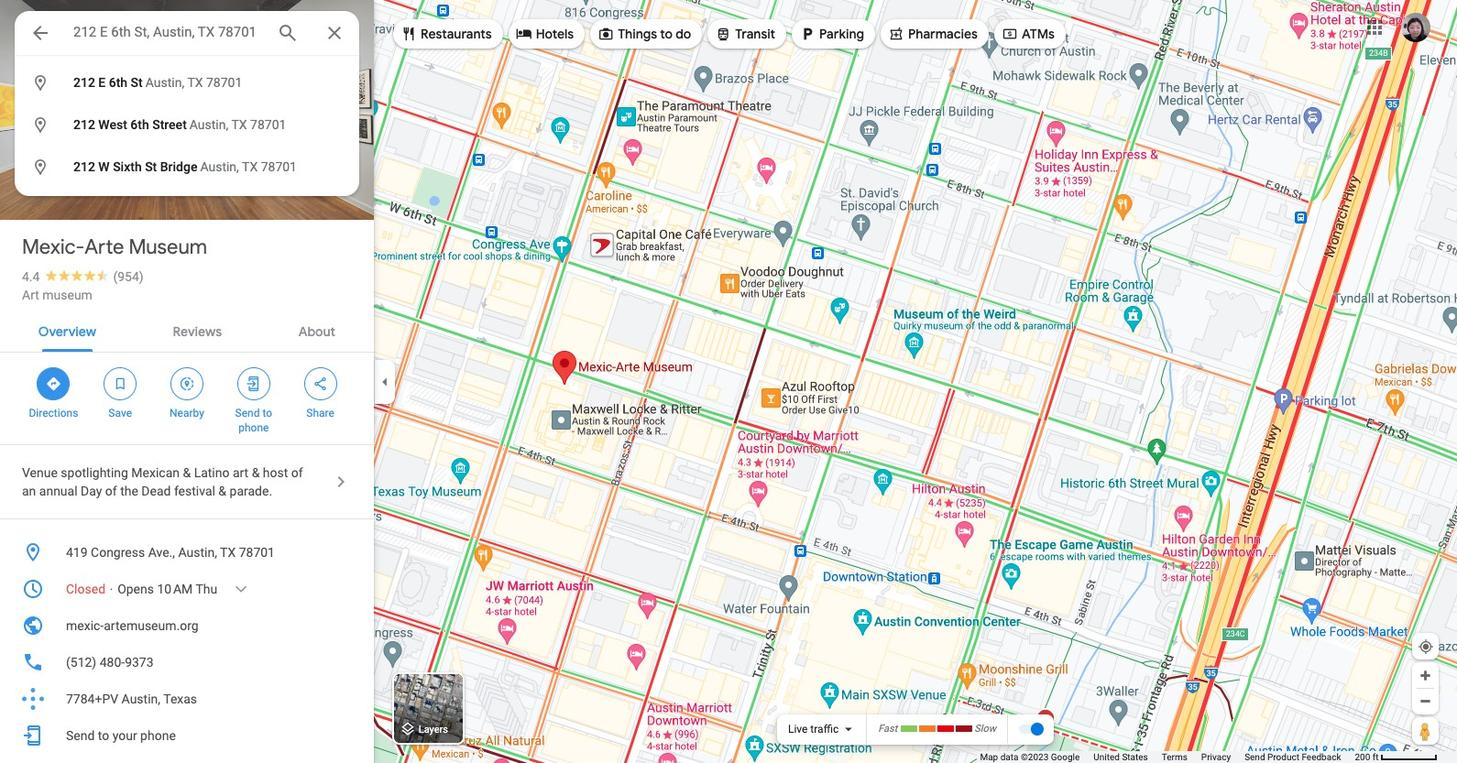 Task type: locate. For each thing, give the bounding box(es) containing it.
2  from the top
[[31, 113, 50, 136]]

1 horizontal spatial phone
[[238, 422, 269, 434]]

212 for 212
[[73, 75, 95, 90]]

, for austin , tx 78701
[[182, 75, 184, 90]]

traffic
[[811, 723, 839, 736]]

to
[[660, 26, 673, 42], [262, 407, 272, 420], [98, 729, 109, 743]]

2  cell from the top
[[15, 110, 347, 140]]

2 horizontal spatial send
[[1245, 752, 1265, 763]]

1 vertical spatial austin
[[190, 117, 226, 132]]

None search field
[[15, 11, 359, 196]]

show your location image
[[1418, 639, 1434, 655]]

museum
[[42, 288, 92, 302]]

 cell up street
[[15, 68, 347, 98]]

of left the the
[[105, 484, 117, 499]]

venue spotlighting mexican & latino art & host of an annual day of the dead festival & parade.
[[22, 466, 303, 499]]

none search field inside google maps element
[[15, 11, 359, 196]]

2 vertical spatial 
[[31, 155, 50, 178]]

1 vertical spatial 212
[[73, 117, 95, 132]]

tab list
[[0, 308, 374, 352]]

6th right west
[[130, 117, 149, 132]]

to left "your"
[[98, 729, 109, 743]]

send for send to phone
[[235, 407, 260, 420]]

 for 212 w sixth st bridge
[[31, 155, 50, 178]]

2 vertical spatial ,
[[237, 159, 239, 174]]

200 ft
[[1355, 752, 1379, 763]]

austin right street
[[190, 117, 226, 132]]

212 west 6th street
[[73, 117, 187, 132]]

spotlighting
[[61, 466, 128, 480]]

send left product
[[1245, 752, 1265, 763]]

0 vertical spatial of
[[291, 466, 303, 480]]

of right host
[[291, 466, 303, 480]]

200 ft button
[[1355, 752, 1438, 763]]

congress
[[91, 545, 145, 560]]

3 212 from the top
[[73, 159, 95, 174]]


[[401, 23, 417, 44]]

st right sixth at the top
[[145, 159, 157, 174]]

2 horizontal spatial ,
[[237, 159, 239, 174]]

, for austin , tx
[[226, 117, 228, 132]]

0 vertical spatial ,
[[182, 75, 184, 90]]

& down latino
[[218, 484, 226, 499]]

phone right "your"
[[140, 729, 176, 743]]

, down austin , tx 78701
[[226, 117, 228, 132]]

1 212 from the top
[[73, 75, 95, 90]]

tx down parade.
[[220, 545, 236, 560]]

to left the do
[[660, 26, 673, 42]]

send product feedback button
[[1245, 752, 1341, 763]]

212 left e
[[73, 75, 95, 90]]

send inside send to phone
[[235, 407, 260, 420]]

annual
[[39, 484, 78, 499]]

send inside send to your phone button
[[66, 729, 95, 743]]

 down  button
[[31, 71, 50, 94]]

map data ©2023 google
[[980, 752, 1080, 763]]

product
[[1268, 752, 1300, 763]]

1 vertical spatial 
[[31, 113, 50, 136]]

send for send product feedback
[[1245, 752, 1265, 763]]

send product feedback
[[1245, 752, 1341, 763]]


[[799, 23, 816, 44]]

save
[[108, 407, 132, 420]]

1 vertical spatial st
[[145, 159, 157, 174]]

google account: michele murakami  
(michele.murakami@adept.ai) image
[[1401, 12, 1431, 42]]

2 vertical spatial 212
[[73, 159, 95, 174]]

& up festival
[[183, 466, 191, 480]]

footer containing map data ©2023 google
[[980, 752, 1355, 763]]

to inside button
[[98, 729, 109, 743]]

to for send to your phone
[[98, 729, 109, 743]]

privacy button
[[1201, 752, 1231, 763]]

, down austin , tx
[[237, 159, 239, 174]]

212 for 212 west 6th street
[[73, 117, 95, 132]]

art museum
[[22, 288, 92, 302]]


[[179, 374, 195, 394]]

about button
[[284, 308, 350, 352]]

host
[[263, 466, 288, 480]]

 pharmacies
[[888, 23, 978, 44]]

send down 7784+pv
[[66, 729, 95, 743]]

3  from the top
[[31, 155, 50, 178]]

 button
[[15, 11, 66, 59]]

0 horizontal spatial st
[[131, 75, 143, 90]]

atms
[[1022, 26, 1055, 42]]

0 vertical spatial 
[[31, 71, 50, 94]]

austin, down 9373
[[122, 692, 160, 707]]

to left share
[[262, 407, 272, 420]]

0 horizontal spatial phone
[[140, 729, 176, 743]]

1 horizontal spatial ,
[[226, 117, 228, 132]]

1 vertical spatial ,
[[226, 117, 228, 132]]

1 horizontal spatial send
[[235, 407, 260, 420]]

0 vertical spatial send
[[235, 407, 260, 420]]

st right e
[[131, 75, 143, 90]]

austin right bridge
[[200, 159, 237, 174]]

419 congress ave., austin, tx 78701 button
[[0, 534, 374, 571]]

parade.
[[230, 484, 272, 499]]

live
[[788, 723, 808, 736]]

 cell down street
[[15, 152, 347, 182]]

about
[[298, 324, 336, 340]]

the
[[120, 484, 138, 499]]

send to your phone button
[[0, 718, 374, 754]]

212
[[73, 75, 95, 90], [73, 117, 95, 132], [73, 159, 95, 174]]

2 212 from the top
[[73, 117, 95, 132]]

2 horizontal spatial &
[[252, 466, 260, 480]]

0 horizontal spatial ,
[[182, 75, 184, 90]]

480-
[[100, 655, 125, 670]]

6th right e
[[109, 75, 128, 90]]

e 6th st
[[98, 75, 143, 90]]

1 vertical spatial send
[[66, 729, 95, 743]]

0 vertical spatial to
[[660, 26, 673, 42]]

art
[[233, 466, 249, 480]]

None field
[[73, 21, 262, 43]]

0 vertical spatial austin
[[145, 75, 182, 90]]

& right the art
[[252, 466, 260, 480]]


[[888, 23, 905, 44]]

0 horizontal spatial 6th
[[109, 75, 128, 90]]

data
[[1001, 752, 1019, 763]]

tx inside button
[[220, 545, 236, 560]]

212 left w on the top of the page
[[73, 159, 95, 174]]

tx down austin , tx
[[242, 159, 258, 174]]

&
[[183, 466, 191, 480], [252, 466, 260, 480], [218, 484, 226, 499]]

terms button
[[1162, 752, 1188, 763]]

1 vertical spatial 6th
[[130, 117, 149, 132]]

3  cell from the top
[[15, 152, 347, 182]]

united states
[[1094, 752, 1148, 763]]

west
[[98, 117, 127, 132]]


[[29, 20, 51, 46]]

ft
[[1373, 752, 1379, 763]]

2 vertical spatial to
[[98, 729, 109, 743]]

austin for austin , tx
[[190, 117, 226, 132]]

,
[[182, 75, 184, 90], [226, 117, 228, 132], [237, 159, 239, 174]]

 cell up bridge
[[15, 110, 347, 140]]

to inside send to phone
[[262, 407, 272, 420]]

1 horizontal spatial of
[[291, 466, 303, 480]]

0 vertical spatial 212
[[73, 75, 95, 90]]

phone down 
[[238, 422, 269, 434]]

6th
[[109, 75, 128, 90], [130, 117, 149, 132]]

2 vertical spatial  cell
[[15, 152, 347, 182]]

mexic-artemuseum.org link
[[0, 608, 374, 644]]

st
[[131, 75, 143, 90], [145, 159, 157, 174]]

0 vertical spatial phone
[[238, 422, 269, 434]]

1 horizontal spatial st
[[145, 159, 157, 174]]

 parking
[[799, 23, 864, 44]]

venue
[[22, 466, 58, 480]]

reviews button
[[158, 308, 236, 352]]

send down 
[[235, 407, 260, 420]]

 left west
[[31, 113, 50, 136]]

ave.,
[[148, 545, 175, 560]]

1 horizontal spatial austin,
[[178, 545, 217, 560]]

google
[[1051, 752, 1080, 763]]

1  cell from the top
[[15, 68, 347, 98]]

 things to do
[[598, 23, 691, 44]]

none search field containing 
[[15, 11, 359, 196]]

mexic-
[[22, 235, 85, 260]]

1 vertical spatial phone
[[140, 729, 176, 743]]

0 horizontal spatial austin,
[[122, 692, 160, 707]]

1 horizontal spatial 6th
[[130, 117, 149, 132]]

2 vertical spatial send
[[1245, 752, 1265, 763]]

, up street
[[182, 75, 184, 90]]

layers
[[419, 724, 448, 736]]

send inside send product feedback button
[[1245, 752, 1265, 763]]

 cell
[[15, 68, 347, 98], [15, 110, 347, 140], [15, 152, 347, 182]]

1 vertical spatial of
[[105, 484, 117, 499]]

0 horizontal spatial to
[[98, 729, 109, 743]]

78701
[[206, 75, 242, 90], [250, 117, 286, 132], [261, 159, 297, 174], [239, 545, 275, 560]]

tab list containing overview
[[0, 308, 374, 352]]

phone
[[238, 422, 269, 434], [140, 729, 176, 743]]

nearby
[[170, 407, 204, 420]]

actions for mexic-arte museum region
[[0, 353, 374, 445]]

0 horizontal spatial send
[[66, 729, 95, 743]]

things
[[618, 26, 657, 42]]

212 left west
[[73, 117, 95, 132]]

send
[[235, 407, 260, 420], [66, 729, 95, 743], [1245, 752, 1265, 763]]

austin, right the ave.,
[[178, 545, 217, 560]]

phone inside button
[[140, 729, 176, 743]]

none field inside search google maps field
[[73, 21, 262, 43]]

 left w on the top of the page
[[31, 155, 50, 178]]

0 vertical spatial  cell
[[15, 68, 347, 98]]

footer
[[980, 752, 1355, 763]]

2 vertical spatial austin
[[200, 159, 237, 174]]

2 horizontal spatial to
[[660, 26, 673, 42]]

1 vertical spatial  cell
[[15, 110, 347, 140]]

send to phone
[[235, 407, 272, 434]]

1 horizontal spatial to
[[262, 407, 272, 420]]

1 vertical spatial to
[[262, 407, 272, 420]]

austin up street
[[145, 75, 182, 90]]

share
[[306, 407, 334, 420]]

4.4 stars image
[[40, 269, 113, 281]]



Task type: describe. For each thing, give the bounding box(es) containing it.

[[598, 23, 614, 44]]

to for send to phone
[[262, 407, 272, 420]]

(954)
[[113, 269, 144, 284]]

map
[[980, 752, 998, 763]]

zoom out image
[[1419, 695, 1433, 708]]

collapse side panel image
[[375, 372, 395, 392]]

austin for austin , tx 78701
[[145, 75, 182, 90]]

artemuseum.org
[[104, 619, 199, 633]]

texas
[[163, 692, 197, 707]]

Search Google Maps field
[[15, 11, 359, 55]]

information for mexic-arte museum region
[[0, 534, 374, 754]]

mexic-
[[66, 619, 104, 633]]

419
[[66, 545, 88, 560]]

austin , tx 78701
[[145, 75, 242, 90]]


[[715, 23, 732, 44]]

tab list inside google maps element
[[0, 308, 374, 352]]

mexic-arte museum main content
[[0, 0, 374, 763]]

show street view coverage image
[[1412, 718, 1439, 745]]

phone inside send to phone
[[238, 422, 269, 434]]

states
[[1122, 752, 1148, 763]]

1 horizontal spatial &
[[218, 484, 226, 499]]

bridge
[[160, 159, 197, 174]]

latino
[[194, 466, 230, 480]]

0 vertical spatial 6th
[[109, 75, 128, 90]]

4.4
[[22, 269, 40, 284]]

hotels
[[536, 26, 574, 42]]

an
[[22, 484, 36, 499]]

google maps element
[[0, 0, 1457, 763]]

terms
[[1162, 752, 1188, 763]]

tx down austin , tx 78701
[[231, 117, 247, 132]]

parking
[[819, 26, 864, 42]]

1 vertical spatial austin,
[[122, 692, 160, 707]]

live traffic option
[[788, 723, 839, 736]]

200
[[1355, 752, 1371, 763]]

do
[[676, 26, 691, 42]]

footer inside google maps element
[[980, 752, 1355, 763]]

venue spotlighting mexican & latino art & host of an annual day of the dead festival & parade. button
[[0, 445, 374, 519]]

 transit
[[715, 23, 775, 44]]

live traffic
[[788, 723, 839, 736]]

dead
[[141, 484, 171, 499]]


[[112, 374, 128, 394]]

day
[[81, 484, 102, 499]]

mexican
[[131, 466, 180, 480]]

7784+pv
[[66, 692, 118, 707]]

to inside  things to do
[[660, 26, 673, 42]]

954 reviews element
[[113, 269, 144, 284]]

art
[[22, 288, 39, 302]]

9373
[[125, 655, 154, 670]]

directions
[[29, 407, 78, 420]]

festival
[[174, 484, 215, 499]]

mexic-artemuseum.org
[[66, 619, 199, 633]]


[[312, 374, 329, 394]]

sixth
[[113, 159, 142, 174]]

1  from the top
[[31, 71, 50, 94]]

212 w sixth st bridge austin , tx 78701
[[73, 159, 297, 174]]

overview button
[[24, 308, 111, 352]]

mexic-arte museum
[[22, 235, 207, 260]]

0 vertical spatial austin,
[[178, 545, 217, 560]]

w
[[98, 159, 110, 174]]

(512) 480-9373
[[66, 655, 154, 670]]

0 horizontal spatial &
[[183, 466, 191, 480]]


[[45, 374, 62, 394]]

fast
[[878, 723, 898, 735]]

212 for 212 w sixth st bridge austin , tx 78701
[[73, 159, 95, 174]]

arte
[[85, 235, 124, 260]]

museum
[[129, 235, 207, 260]]

restaurants
[[421, 26, 492, 42]]

78701 inside button
[[239, 545, 275, 560]]

0 vertical spatial st
[[131, 75, 143, 90]]

 restaurants
[[401, 23, 492, 44]]

0 horizontal spatial of
[[105, 484, 117, 499]]

zoom in image
[[1419, 669, 1433, 683]]


[[516, 23, 532, 44]]

your
[[112, 729, 137, 743]]


[[245, 374, 262, 394]]


[[1002, 23, 1018, 44]]

 atms
[[1002, 23, 1055, 44]]

 Show traffic  checkbox
[[1018, 722, 1044, 737]]

street
[[152, 117, 187, 132]]

(512)
[[66, 655, 96, 670]]

pharmacies
[[908, 26, 978, 42]]

send for send to your phone
[[66, 729, 95, 743]]

transit
[[735, 26, 775, 42]]

art museum button
[[22, 286, 92, 304]]

reviews
[[173, 324, 222, 340]]

7784+pv austin, texas button
[[0, 681, 374, 718]]

 for 212 west 6th street
[[31, 113, 50, 136]]

united
[[1094, 752, 1120, 763]]

e
[[98, 75, 106, 90]]

©2023
[[1021, 752, 1049, 763]]

 hotels
[[516, 23, 574, 44]]

feedback
[[1302, 752, 1341, 763]]

austin , tx
[[190, 117, 247, 132]]

send to your phone
[[66, 729, 176, 743]]

united states button
[[1094, 752, 1148, 763]]

suggestions grid
[[15, 55, 359, 196]]

overview
[[38, 324, 96, 340]]

(512) 480-9373 button
[[0, 644, 374, 681]]

tx up austin , tx
[[187, 75, 203, 90]]



Task type: vqa. For each thing, say whether or not it's contained in the screenshot.
Add a label
no



